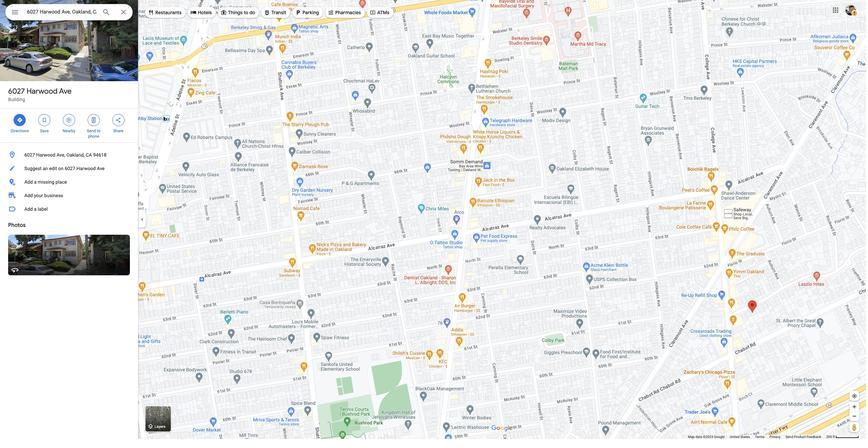 Task type: locate. For each thing, give the bounding box(es) containing it.
send for send product feedback
[[786, 435, 794, 439]]

1 horizontal spatial send
[[786, 435, 794, 439]]

2 a from the top
[[34, 206, 37, 212]]

to
[[244, 9, 248, 16], [97, 129, 101, 133]]

parking
[[303, 9, 319, 16]]

6027 right on
[[65, 166, 75, 171]]


[[11, 7, 19, 17]]

94618
[[93, 152, 106, 158]]


[[190, 9, 197, 16]]


[[295, 9, 301, 16]]

add your business
[[24, 193, 63, 198]]

ave down 94618
[[97, 166, 105, 171]]

google maps element
[[0, 0, 867, 439]]

 things to do
[[221, 9, 255, 16]]

ft
[[833, 435, 836, 439]]

6027 up suggest
[[24, 152, 35, 158]]


[[41, 116, 47, 124]]

add for add a missing place
[[24, 179, 33, 185]]

send
[[87, 129, 96, 133], [786, 435, 794, 439]]

©2023
[[703, 435, 714, 439]]

0 vertical spatial harwood
[[27, 87, 58, 96]]

 hotels
[[190, 9, 212, 16]]

harwood for ave
[[27, 87, 58, 96]]

0 vertical spatial send
[[87, 129, 96, 133]]

send left product
[[786, 435, 794, 439]]

3 add from the top
[[24, 206, 33, 212]]

missing
[[38, 179, 54, 185]]

zoom out image
[[852, 414, 857, 419]]

business
[[44, 193, 63, 198]]

0 vertical spatial to
[[244, 9, 248, 16]]

1 vertical spatial ave
[[97, 166, 105, 171]]


[[370, 9, 376, 16]]

6027 for ave,
[[24, 152, 35, 158]]

6027 harwood ave, oakland, ca 94618 button
[[0, 148, 138, 162]]

send inside send to phone
[[87, 129, 96, 133]]

2 vertical spatial 6027
[[65, 166, 75, 171]]

0 vertical spatial add
[[24, 179, 33, 185]]

6027
[[8, 87, 25, 96], [24, 152, 35, 158], [65, 166, 75, 171]]

layers
[[155, 425, 166, 429]]

0 vertical spatial a
[[34, 179, 37, 185]]

harwood inside 6027 harwood ave building
[[27, 87, 58, 96]]

2 vertical spatial harwood
[[77, 166, 96, 171]]

suggest an edit on 6027 harwood ave button
[[0, 162, 138, 175]]

2 vertical spatial add
[[24, 206, 33, 212]]

label
[[38, 206, 48, 212]]

0 horizontal spatial to
[[97, 129, 101, 133]]

to left do
[[244, 9, 248, 16]]

add left the your
[[24, 193, 33, 198]]

harwood down ca
[[77, 166, 96, 171]]

united states button
[[730, 435, 750, 439]]

send product feedback
[[786, 435, 822, 439]]

suggest
[[24, 166, 42, 171]]

zoom in image
[[852, 405, 857, 410]]

1 vertical spatial 6027
[[24, 152, 35, 158]]

send inside "button"
[[786, 435, 794, 439]]

1 horizontal spatial to
[[244, 9, 248, 16]]

atms
[[377, 9, 390, 16]]

a
[[34, 179, 37, 185], [34, 206, 37, 212]]

show street view coverage image
[[850, 422, 860, 433]]

a left missing
[[34, 179, 37, 185]]

save
[[40, 129, 49, 133]]

 atms
[[370, 9, 390, 16]]

2 add from the top
[[24, 193, 33, 198]]

6027 harwood ave, oakland, ca 94618
[[24, 152, 106, 158]]

1 add from the top
[[24, 179, 33, 185]]

harwood
[[27, 87, 58, 96], [36, 152, 55, 158], [77, 166, 96, 171]]

1 vertical spatial harwood
[[36, 152, 55, 158]]

6027 inside 6027 harwood ave, oakland, ca 94618 button
[[24, 152, 35, 158]]

terms
[[755, 435, 765, 439]]

footer
[[688, 435, 827, 439]]

to up phone
[[97, 129, 101, 133]]

1 vertical spatial to
[[97, 129, 101, 133]]

a left label
[[34, 206, 37, 212]]

ca
[[86, 152, 92, 158]]

6027 inside 6027 harwood ave building
[[8, 87, 25, 96]]

send up phone
[[87, 129, 96, 133]]

1 a from the top
[[34, 179, 37, 185]]

add for add your business
[[24, 193, 33, 198]]

200
[[827, 435, 833, 439]]

ave inside 6027 harwood ave building
[[59, 87, 72, 96]]

do
[[250, 9, 255, 16]]

 restaurants
[[148, 9, 182, 16]]

ave
[[59, 87, 72, 96], [97, 166, 105, 171]]

data
[[696, 435, 703, 439]]

None field
[[27, 8, 97, 16]]

transit
[[272, 9, 286, 16]]

add for add a label
[[24, 206, 33, 212]]

things
[[228, 9, 243, 16]]

add left label
[[24, 206, 33, 212]]

harwood up 
[[27, 87, 58, 96]]

harwood inside 6027 harwood ave, oakland, ca 94618 button
[[36, 152, 55, 158]]

0 vertical spatial ave
[[59, 87, 72, 96]]

add
[[24, 179, 33, 185], [24, 193, 33, 198], [24, 206, 33, 212]]

to inside send to phone
[[97, 129, 101, 133]]

add a label
[[24, 206, 48, 212]]

footer inside google maps 'element'
[[688, 435, 827, 439]]

harwood up an
[[36, 152, 55, 158]]

privacy
[[770, 435, 781, 439]]

1 vertical spatial send
[[786, 435, 794, 439]]

6027 harwood ave main content
[[0, 0, 138, 439]]

6027 harwood ave building
[[8, 87, 72, 102]]

0 vertical spatial 6027
[[8, 87, 25, 96]]

footer containing map data ©2023 google
[[688, 435, 827, 439]]

add a missing place button
[[0, 175, 138, 189]]

1 vertical spatial add
[[24, 193, 33, 198]]

ave up 
[[59, 87, 72, 96]]

ave,
[[57, 152, 65, 158]]

0 horizontal spatial send
[[87, 129, 96, 133]]

add down suggest
[[24, 179, 33, 185]]

1 horizontal spatial ave
[[97, 166, 105, 171]]

on
[[58, 166, 64, 171]]

6027 up building
[[8, 87, 25, 96]]

hotels
[[198, 9, 212, 16]]

1 vertical spatial a
[[34, 206, 37, 212]]

0 horizontal spatial ave
[[59, 87, 72, 96]]

edit
[[49, 166, 57, 171]]



Task type: vqa. For each thing, say whether or not it's contained in the screenshot.
Price corresponding to Price guarantee
no



Task type: describe. For each thing, give the bounding box(es) containing it.
privacy button
[[770, 435, 781, 439]]

nearby
[[63, 129, 75, 133]]

building
[[8, 97, 25, 102]]

200 ft
[[827, 435, 836, 439]]

6027 Harwood Ave, Oakland, CA 94618 field
[[5, 4, 133, 20]]

phone
[[88, 134, 99, 139]]

add a missing place
[[24, 179, 67, 185]]

to inside  things to do
[[244, 9, 248, 16]]

a for missing
[[34, 179, 37, 185]]

actions for 6027 harwood ave region
[[0, 109, 138, 143]]

product
[[794, 435, 806, 439]]

add a label button
[[0, 202, 138, 216]]

google
[[715, 435, 725, 439]]

 search field
[[5, 4, 133, 22]]

terms button
[[755, 435, 765, 439]]

send to phone
[[87, 129, 101, 139]]

united states
[[730, 435, 750, 439]]

200 ft button
[[827, 435, 859, 439]]


[[264, 9, 270, 16]]

ave inside suggest an edit on 6027 harwood ave button
[[97, 166, 105, 171]]

show your location image
[[852, 393, 858, 399]]

a for label
[[34, 206, 37, 212]]


[[221, 9, 227, 16]]

photos
[[8, 222, 26, 229]]

an
[[43, 166, 48, 171]]

 pharmacies
[[328, 9, 361, 16]]

restaurants
[[155, 9, 182, 16]]

share
[[113, 129, 124, 133]]

pharmacies
[[335, 9, 361, 16]]

6027 for ave
[[8, 87, 25, 96]]

6027 inside suggest an edit on 6027 harwood ave button
[[65, 166, 75, 171]]


[[91, 116, 97, 124]]

 button
[[5, 4, 24, 22]]

your
[[34, 193, 43, 198]]


[[66, 116, 72, 124]]


[[17, 116, 23, 124]]


[[148, 9, 154, 16]]


[[115, 116, 121, 124]]

map
[[688, 435, 695, 439]]

map data ©2023 google
[[688, 435, 725, 439]]

send product feedback button
[[786, 435, 822, 439]]

 transit
[[264, 9, 286, 16]]

suggest an edit on 6027 harwood ave
[[24, 166, 105, 171]]

harwood inside suggest an edit on 6027 harwood ave button
[[77, 166, 96, 171]]

add your business link
[[0, 189, 138, 202]]

none field inside 6027 harwood ave, oakland, ca 94618 field
[[27, 8, 97, 16]]

collapse side panel image
[[138, 216, 146, 223]]


[[328, 9, 334, 16]]

states
[[741, 435, 750, 439]]

feedback
[[807, 435, 822, 439]]

 parking
[[295, 9, 319, 16]]

directions
[[11, 129, 29, 133]]

send for send to phone
[[87, 129, 96, 133]]

oakland,
[[66, 152, 85, 158]]

united
[[730, 435, 740, 439]]

harwood for ave,
[[36, 152, 55, 158]]

place
[[56, 179, 67, 185]]



